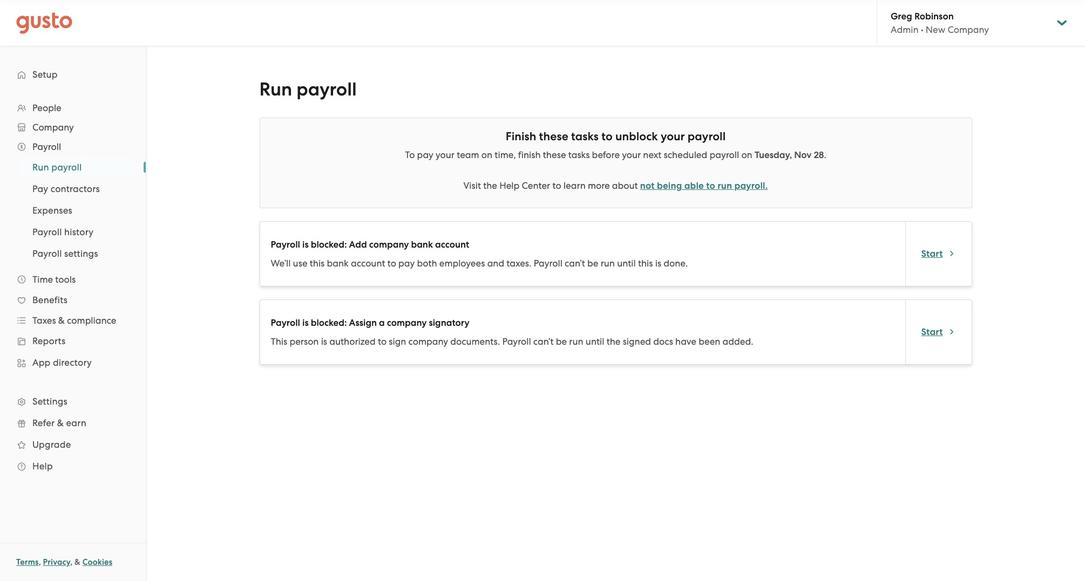 Task type: vqa. For each thing, say whether or not it's contained in the screenshot.
COOKIES
yes



Task type: describe. For each thing, give the bounding box(es) containing it.
payroll for payroll settings
[[32, 248, 62, 259]]

to inside visit the help center to learn more about not being able to run payroll.
[[553, 180, 561, 191]]

2 this from the left
[[638, 258, 653, 269]]

payroll for payroll is blocked: assign a company signatory
[[271, 318, 300, 329]]

center
[[522, 180, 550, 191]]

list containing people
[[0, 98, 146, 477]]

is right person
[[321, 336, 327, 347]]

use
[[293, 258, 308, 269]]

•
[[921, 24, 924, 35]]

we'll
[[271, 258, 291, 269]]

0 horizontal spatial bank
[[327, 258, 349, 269]]

nov
[[794, 150, 812, 161]]

blocked: for add
[[311, 239, 347, 251]]

have
[[676, 336, 697, 347]]

terms link
[[16, 558, 39, 568]]

refer & earn link
[[11, 414, 135, 433]]

and
[[487, 258, 504, 269]]

we'll use this bank account to pay both employees and taxes. payroll can't be run until this is done.
[[271, 258, 688, 269]]

being
[[657, 180, 682, 192]]

finish
[[506, 130, 536, 144]]

expenses
[[32, 205, 72, 216]]

been
[[699, 336, 721, 347]]

1 horizontal spatial run
[[259, 78, 292, 100]]

pay contractors
[[32, 184, 100, 194]]

2 , from the left
[[70, 558, 73, 568]]

2 on from the left
[[742, 150, 753, 160]]

run payroll link
[[19, 158, 135, 177]]

0 horizontal spatial run
[[569, 336, 584, 347]]

tuesday,
[[755, 150, 792, 161]]

finish these tasks to unblock your payroll
[[506, 130, 726, 144]]

cookies
[[82, 558, 112, 568]]

.
[[824, 150, 827, 160]]

payroll settings
[[32, 248, 98, 259]]

1 vertical spatial until
[[586, 336, 605, 347]]

done.
[[664, 258, 688, 269]]

upgrade
[[32, 440, 71, 450]]

to right able
[[706, 180, 715, 192]]

payroll button
[[11, 137, 135, 157]]

tools
[[55, 274, 76, 285]]

help inside gusto navigation element
[[32, 461, 53, 472]]

payroll for payroll history
[[32, 227, 62, 238]]

1 horizontal spatial your
[[622, 150, 641, 160]]

payroll is blocked: add company bank account
[[271, 239, 469, 251]]

payroll history
[[32, 227, 94, 238]]

employees
[[439, 258, 485, 269]]

learn
[[564, 180, 586, 191]]

tasks inside to pay your team on time, finish these tasks before your next scheduled payroll on tuesday, nov 28 .
[[568, 150, 590, 160]]

& for earn
[[57, 418, 64, 429]]

privacy link
[[43, 558, 70, 568]]

admin
[[891, 24, 919, 35]]

1 vertical spatial be
[[556, 336, 567, 347]]

setup
[[32, 69, 58, 80]]

gusto navigation element
[[0, 46, 146, 495]]

1 on from the left
[[482, 150, 493, 160]]

pay
[[32, 184, 48, 194]]

directory
[[53, 357, 92, 368]]

to
[[405, 150, 415, 160]]

reports
[[32, 336, 66, 347]]

history
[[64, 227, 94, 238]]

visit the help center to learn more about not being able to run payroll.
[[464, 180, 768, 192]]

next
[[643, 150, 662, 160]]

new
[[926, 24, 946, 35]]

0 vertical spatial these
[[539, 130, 569, 144]]

company button
[[11, 118, 135, 137]]

run payroll inside 'link'
[[32, 162, 82, 173]]

0 vertical spatial run
[[718, 180, 732, 192]]

sign
[[389, 336, 406, 347]]

28
[[814, 150, 824, 161]]

greg robinson admin • new company
[[891, 11, 989, 35]]

1 horizontal spatial bank
[[411, 239, 433, 251]]

pay contractors link
[[19, 179, 135, 199]]

company inside greg robinson admin • new company
[[948, 24, 989, 35]]

1 this from the left
[[310, 258, 325, 269]]

contractors
[[51, 184, 100, 194]]

refer & earn
[[32, 418, 86, 429]]

benefits link
[[11, 291, 135, 310]]

refer
[[32, 418, 55, 429]]

blocked: for assign
[[311, 318, 347, 329]]

& for compliance
[[58, 315, 65, 326]]

taxes & compliance button
[[11, 311, 135, 330]]

unblock
[[616, 130, 658, 144]]

not being able to run payroll. link
[[640, 180, 768, 192]]

signatory
[[429, 318, 470, 329]]

terms
[[16, 558, 39, 568]]

this person is authorized to sign company documents. payroll can't be run until the signed docs have been added.
[[271, 336, 754, 347]]

not
[[640, 180, 655, 192]]

to left sign
[[378, 336, 387, 347]]

payroll settings link
[[19, 244, 135, 264]]

compliance
[[67, 315, 116, 326]]

team
[[457, 150, 479, 160]]

0 vertical spatial company
[[369, 239, 409, 251]]

people
[[32, 103, 61, 113]]

add
[[349, 239, 367, 251]]

terms , privacy , & cookies
[[16, 558, 112, 568]]

app
[[32, 357, 50, 368]]

time
[[32, 274, 53, 285]]

about
[[612, 180, 638, 191]]

finish
[[518, 150, 541, 160]]

more
[[588, 180, 610, 191]]

settings link
[[11, 392, 135, 411]]



Task type: locate. For each thing, give the bounding box(es) containing it.
0 vertical spatial until
[[617, 258, 636, 269]]

0 vertical spatial &
[[58, 315, 65, 326]]

run
[[718, 180, 732, 192], [601, 258, 615, 269], [569, 336, 584, 347]]

payroll is blocked: assign a company signatory
[[271, 318, 470, 329]]

these
[[539, 130, 569, 144], [543, 150, 566, 160]]

2 horizontal spatial run
[[718, 180, 732, 192]]

1 , from the left
[[39, 558, 41, 568]]

0 vertical spatial company
[[948, 24, 989, 35]]

0 vertical spatial tasks
[[571, 130, 599, 144]]

people button
[[11, 98, 135, 118]]

the left signed
[[607, 336, 621, 347]]

2 start from the top
[[921, 326, 943, 338]]

start link for payroll is blocked: assign a company signatory
[[921, 326, 956, 339]]

1 horizontal spatial be
[[588, 258, 599, 269]]

payroll down expenses
[[32, 227, 62, 238]]

payroll for payroll
[[32, 141, 61, 152]]

1 blocked: from the top
[[311, 239, 347, 251]]

0 horizontal spatial your
[[436, 150, 455, 160]]

, left privacy link
[[39, 558, 41, 568]]

0 horizontal spatial help
[[32, 461, 53, 472]]

until left 'done.'
[[617, 258, 636, 269]]

1 vertical spatial help
[[32, 461, 53, 472]]

0 horizontal spatial run payroll
[[32, 162, 82, 173]]

1 horizontal spatial until
[[617, 258, 636, 269]]

1 start from the top
[[921, 248, 943, 259]]

on left tuesday,
[[742, 150, 753, 160]]

blocked: up authorized
[[311, 318, 347, 329]]

1 horizontal spatial account
[[435, 239, 469, 251]]

,
[[39, 558, 41, 568], [70, 558, 73, 568]]

tasks left 'before'
[[568, 150, 590, 160]]

0 vertical spatial start
[[921, 248, 943, 259]]

able
[[685, 180, 704, 192]]

docs
[[654, 336, 673, 347]]

start for account
[[921, 248, 943, 259]]

1 vertical spatial start link
[[921, 326, 956, 339]]

this
[[271, 336, 287, 347]]

is up person
[[302, 318, 309, 329]]

help link
[[11, 457, 135, 476]]

the right visit
[[483, 180, 497, 191]]

setup link
[[11, 65, 135, 84]]

greg
[[891, 11, 912, 22]]

payroll inside 'link'
[[51, 162, 82, 173]]

0 horizontal spatial pay
[[399, 258, 415, 269]]

0 horizontal spatial until
[[586, 336, 605, 347]]

1 horizontal spatial company
[[948, 24, 989, 35]]

& right the taxes
[[58, 315, 65, 326]]

reports link
[[11, 332, 135, 351]]

1 vertical spatial run
[[32, 162, 49, 173]]

0 horizontal spatial can't
[[533, 336, 554, 347]]

account up employees
[[435, 239, 469, 251]]

account down payroll is blocked: add company bank account
[[351, 258, 385, 269]]

2 list from the top
[[0, 157, 146, 265]]

1 vertical spatial run
[[601, 258, 615, 269]]

scheduled
[[664, 150, 708, 160]]

to down payroll is blocked: add company bank account
[[388, 258, 396, 269]]

the inside visit the help center to learn more about not being able to run payroll.
[[483, 180, 497, 191]]

1 horizontal spatial help
[[500, 180, 520, 191]]

0 horizontal spatial ,
[[39, 558, 41, 568]]

& inside dropdown button
[[58, 315, 65, 326]]

your up scheduled
[[661, 130, 685, 144]]

payroll inside dropdown button
[[32, 141, 61, 152]]

home image
[[16, 12, 72, 34]]

1 horizontal spatial the
[[607, 336, 621, 347]]

is
[[302, 239, 309, 251], [655, 258, 662, 269], [302, 318, 309, 329], [321, 336, 327, 347]]

1 vertical spatial can't
[[533, 336, 554, 347]]

0 horizontal spatial account
[[351, 258, 385, 269]]

tasks up 'before'
[[571, 130, 599, 144]]

pay inside to pay your team on time, finish these tasks before your next scheduled payroll on tuesday, nov 28 .
[[417, 150, 434, 160]]

0 vertical spatial start link
[[921, 248, 956, 261]]

taxes
[[32, 315, 56, 326]]

visit
[[464, 180, 481, 191]]

1 vertical spatial company
[[387, 318, 427, 329]]

authorized
[[330, 336, 376, 347]]

0 vertical spatial account
[[435, 239, 469, 251]]

to up 'before'
[[602, 130, 613, 144]]

company right new
[[948, 24, 989, 35]]

0 horizontal spatial the
[[483, 180, 497, 191]]

1 vertical spatial bank
[[327, 258, 349, 269]]

both
[[417, 258, 437, 269]]

payroll history link
[[19, 222, 135, 242]]

company right add
[[369, 239, 409, 251]]

is up "use"
[[302, 239, 309, 251]]

, left cookies button
[[70, 558, 73, 568]]

person
[[290, 336, 319, 347]]

payroll
[[297, 78, 357, 100], [688, 130, 726, 144], [710, 150, 739, 160], [51, 162, 82, 173]]

on
[[482, 150, 493, 160], [742, 150, 753, 160]]

0 vertical spatial bank
[[411, 239, 433, 251]]

to pay your team on time, finish these tasks before your next scheduled payroll on tuesday, nov 28 .
[[405, 150, 827, 161]]

run payroll
[[259, 78, 357, 100], [32, 162, 82, 173]]

0 vertical spatial run payroll
[[259, 78, 357, 100]]

payroll right 'documents.'
[[502, 336, 531, 347]]

privacy
[[43, 558, 70, 568]]

0 vertical spatial help
[[500, 180, 520, 191]]

robinson
[[915, 11, 954, 22]]

1 list from the top
[[0, 98, 146, 477]]

earn
[[66, 418, 86, 429]]

1 vertical spatial &
[[57, 418, 64, 429]]

0 horizontal spatial on
[[482, 150, 493, 160]]

payroll up time
[[32, 248, 62, 259]]

2 horizontal spatial your
[[661, 130, 685, 144]]

help left center
[[500, 180, 520, 191]]

time tools button
[[11, 270, 135, 289]]

run inside 'link'
[[32, 162, 49, 173]]

0 vertical spatial be
[[588, 258, 599, 269]]

blocked:
[[311, 239, 347, 251], [311, 318, 347, 329]]

cookies button
[[82, 556, 112, 569]]

before
[[592, 150, 620, 160]]

pay left both
[[399, 258, 415, 269]]

0 horizontal spatial run
[[32, 162, 49, 173]]

0 vertical spatial the
[[483, 180, 497, 191]]

2 vertical spatial &
[[75, 558, 80, 568]]

can't
[[565, 258, 585, 269], [533, 336, 554, 347]]

a
[[379, 318, 385, 329]]

company down the people
[[32, 122, 74, 133]]

expenses link
[[19, 201, 135, 220]]

payroll down the company dropdown button
[[32, 141, 61, 152]]

time,
[[495, 150, 516, 160]]

2 blocked: from the top
[[311, 318, 347, 329]]

1 vertical spatial account
[[351, 258, 385, 269]]

0 vertical spatial blocked:
[[311, 239, 347, 251]]

company down signatory
[[409, 336, 448, 347]]

taxes & compliance
[[32, 315, 116, 326]]

documents.
[[450, 336, 500, 347]]

payroll up "we'll"
[[271, 239, 300, 251]]

1 vertical spatial pay
[[399, 258, 415, 269]]

list containing run payroll
[[0, 157, 146, 265]]

added.
[[723, 336, 754, 347]]

1 vertical spatial run payroll
[[32, 162, 82, 173]]

1 horizontal spatial ,
[[70, 558, 73, 568]]

company up sign
[[387, 318, 427, 329]]

0 vertical spatial can't
[[565, 258, 585, 269]]

1 horizontal spatial this
[[638, 258, 653, 269]]

taxes.
[[507, 258, 532, 269]]

1 vertical spatial start
[[921, 326, 943, 338]]

bank up both
[[411, 239, 433, 251]]

payroll
[[32, 141, 61, 152], [32, 227, 62, 238], [271, 239, 300, 251], [32, 248, 62, 259], [534, 258, 563, 269], [271, 318, 300, 329], [502, 336, 531, 347]]

1 vertical spatial blocked:
[[311, 318, 347, 329]]

company inside dropdown button
[[32, 122, 74, 133]]

on left time,
[[482, 150, 493, 160]]

settings
[[64, 248, 98, 259]]

app directory link
[[11, 353, 135, 373]]

bank down payroll is blocked: add company bank account
[[327, 258, 349, 269]]

these right finish
[[543, 150, 566, 160]]

help down upgrade
[[32, 461, 53, 472]]

help inside visit the help center to learn more about not being able to run payroll.
[[500, 180, 520, 191]]

your
[[661, 130, 685, 144], [436, 150, 455, 160], [622, 150, 641, 160]]

is left 'done.'
[[655, 258, 662, 269]]

payroll inside to pay your team on time, finish these tasks before your next scheduled payroll on tuesday, nov 28 .
[[710, 150, 739, 160]]

your left team
[[436, 150, 455, 160]]

0 horizontal spatial be
[[556, 336, 567, 347]]

help
[[500, 180, 520, 191], [32, 461, 53, 472]]

& left cookies button
[[75, 558, 80, 568]]

1 start link from the top
[[921, 248, 956, 261]]

1 vertical spatial the
[[607, 336, 621, 347]]

payroll.
[[735, 180, 768, 192]]

account
[[435, 239, 469, 251], [351, 258, 385, 269]]

list
[[0, 98, 146, 477], [0, 157, 146, 265]]

start
[[921, 248, 943, 259], [921, 326, 943, 338]]

these inside to pay your team on time, finish these tasks before your next scheduled payroll on tuesday, nov 28 .
[[543, 150, 566, 160]]

2 vertical spatial company
[[409, 336, 448, 347]]

app directory
[[32, 357, 92, 368]]

0 horizontal spatial company
[[32, 122, 74, 133]]

&
[[58, 315, 65, 326], [57, 418, 64, 429], [75, 558, 80, 568]]

1 vertical spatial these
[[543, 150, 566, 160]]

these up finish
[[539, 130, 569, 144]]

payroll for payroll is blocked: add company bank account
[[271, 239, 300, 251]]

this left 'done.'
[[638, 258, 653, 269]]

1 horizontal spatial run
[[601, 258, 615, 269]]

blocked: left add
[[311, 239, 347, 251]]

payroll up this
[[271, 318, 300, 329]]

2 start link from the top
[[921, 326, 956, 339]]

benefits
[[32, 295, 68, 306]]

1 horizontal spatial run payroll
[[259, 78, 357, 100]]

0 vertical spatial pay
[[417, 150, 434, 160]]

2 vertical spatial run
[[569, 336, 584, 347]]

0 horizontal spatial this
[[310, 258, 325, 269]]

assign
[[349, 318, 377, 329]]

1 horizontal spatial on
[[742, 150, 753, 160]]

pay
[[417, 150, 434, 160], [399, 258, 415, 269]]

the
[[483, 180, 497, 191], [607, 336, 621, 347]]

your down unblock
[[622, 150, 641, 160]]

until left signed
[[586, 336, 605, 347]]

1 vertical spatial company
[[32, 122, 74, 133]]

1 horizontal spatial can't
[[565, 258, 585, 269]]

upgrade link
[[11, 435, 135, 455]]

until
[[617, 258, 636, 269], [586, 336, 605, 347]]

pay right to
[[417, 150, 434, 160]]

to
[[602, 130, 613, 144], [553, 180, 561, 191], [706, 180, 715, 192], [388, 258, 396, 269], [378, 336, 387, 347]]

1 horizontal spatial pay
[[417, 150, 434, 160]]

company
[[369, 239, 409, 251], [387, 318, 427, 329], [409, 336, 448, 347]]

& left earn
[[57, 418, 64, 429]]

this right "use"
[[310, 258, 325, 269]]

to left learn
[[553, 180, 561, 191]]

start link for payroll is blocked: add company bank account
[[921, 248, 956, 261]]

0 vertical spatial run
[[259, 78, 292, 100]]

settings
[[32, 396, 67, 407]]

1 vertical spatial tasks
[[568, 150, 590, 160]]

payroll right the taxes. on the top left
[[534, 258, 563, 269]]

signed
[[623, 336, 651, 347]]

bank
[[411, 239, 433, 251], [327, 258, 349, 269]]

start for signatory
[[921, 326, 943, 338]]



